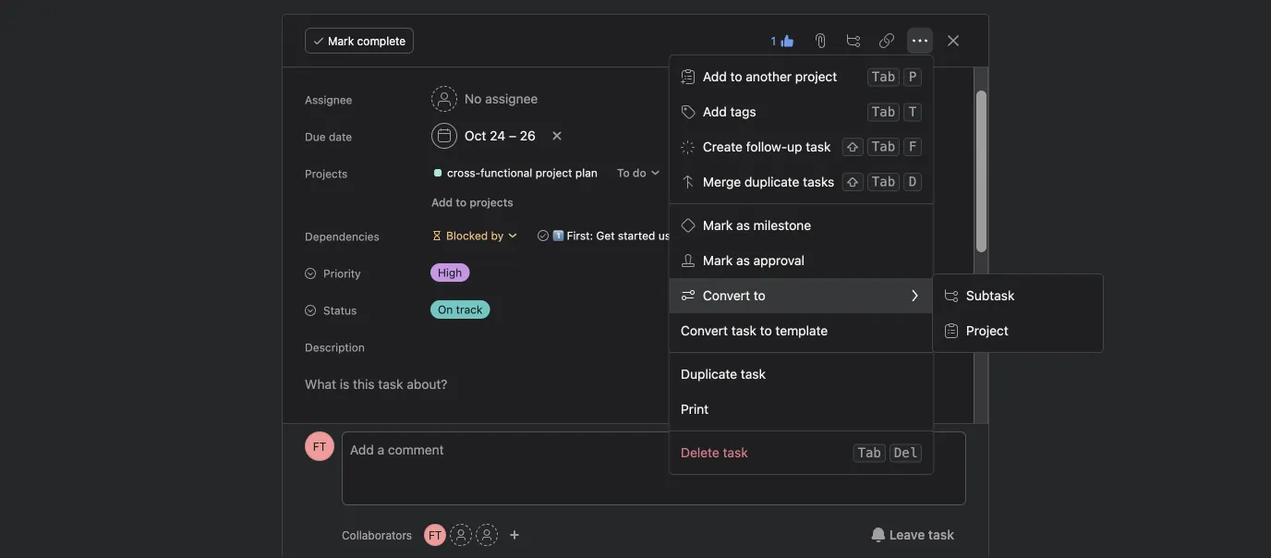 Task type: describe. For each thing, give the bounding box(es) containing it.
add to projects
[[431, 196, 513, 209]]

milestone
[[753, 218, 811, 233]]

thursday
[[747, 229, 796, 242]]

functional
[[481, 166, 532, 179]]

another
[[746, 69, 792, 84]]

t
[[909, 104, 917, 120]]

to left template
[[760, 323, 772, 338]]

convert for convert task to template
[[681, 323, 728, 338]]

tab for t
[[872, 104, 895, 120]]

assignee
[[305, 93, 352, 106]]

26
[[520, 128, 536, 143]]

f
[[909, 139, 917, 154]]

on track
[[438, 303, 483, 316]]

subtask
[[966, 288, 1015, 303]]

24
[[490, 128, 506, 143]]

delete task
[[681, 445, 748, 460]]

1️⃣ first: get started using my tasks
[[553, 229, 736, 242]]

my
[[690, 229, 706, 242]]

status
[[323, 304, 357, 317]]

project
[[966, 323, 1009, 338]]

1 button
[[765, 28, 800, 54]]

due
[[305, 130, 326, 143]]

tasks inside main content
[[709, 229, 736, 242]]

1
[[771, 34, 776, 47]]

0 vertical spatial tasks
[[803, 174, 834, 189]]

oct
[[465, 128, 486, 143]]

first:
[[567, 229, 593, 242]]

started
[[618, 229, 655, 242]]

add subtask image
[[846, 33, 861, 48]]

project inside main content
[[536, 166, 572, 179]]

do
[[633, 166, 646, 179]]

d
[[909, 174, 917, 189]]

share timeline with teammates dialog
[[283, 15, 989, 558]]

convert to
[[703, 288, 766, 303]]

mark as milestone
[[703, 218, 811, 233]]

convert task to template
[[681, 323, 828, 338]]

clear due date image
[[551, 130, 562, 141]]

as for milestone
[[736, 218, 750, 233]]

task right up
[[806, 139, 831, 154]]

⇧ for create follow-up task
[[846, 139, 859, 154]]

add for add to projects
[[431, 196, 453, 209]]

get
[[596, 229, 615, 242]]

priority
[[323, 267, 361, 280]]

attachments: add a file to this task, share timeline with teammates image
[[813, 33, 828, 48]]

cross-functional project plan
[[447, 166, 598, 179]]

copy task link image
[[880, 33, 894, 48]]

on track button
[[423, 297, 534, 322]]

approval
[[753, 253, 805, 268]]

mark for mark as approval
[[703, 253, 733, 268]]

follow-
[[746, 139, 787, 154]]

p
[[909, 69, 917, 85]]

on
[[438, 303, 453, 316]]

no assignee
[[465, 91, 538, 106]]

tab left d
[[872, 174, 895, 189]]

to do button
[[609, 160, 670, 186]]

date
[[329, 130, 352, 143]]

del
[[894, 445, 917, 461]]

ft for top ft button
[[313, 440, 326, 453]]

task for delete task
[[723, 445, 748, 460]]

mark for mark complete
[[328, 34, 354, 47]]

leave
[[890, 527, 925, 542]]



Task type: vqa. For each thing, say whether or not it's contained in the screenshot.
do
yes



Task type: locate. For each thing, give the bounding box(es) containing it.
tab left f
[[872, 139, 895, 154]]

delete
[[681, 445, 719, 460]]

task for convert task to template
[[731, 323, 757, 338]]

2 vertical spatial mark
[[703, 253, 733, 268]]

tab
[[872, 69, 895, 85], [872, 104, 895, 120], [872, 139, 895, 154], [872, 174, 895, 189], [858, 445, 881, 461]]

main content
[[285, 21, 987, 558]]

due date
[[305, 130, 352, 143]]

main content inside share timeline with teammates dialog
[[285, 21, 987, 558]]

to
[[730, 69, 742, 84], [456, 196, 467, 209], [754, 288, 766, 303], [760, 323, 772, 338]]

mark complete
[[328, 34, 406, 47]]

1 horizontal spatial project
[[795, 69, 837, 84]]

tab left del
[[858, 445, 881, 461]]

tab for del
[[858, 445, 881, 461]]

0 vertical spatial project
[[795, 69, 837, 84]]

project left plan
[[536, 166, 572, 179]]

tasks
[[803, 174, 834, 189], [709, 229, 736, 242]]

by
[[491, 229, 504, 242]]

0 vertical spatial ⇧
[[846, 139, 859, 154]]

tasks right my
[[709, 229, 736, 242]]

add up add tags
[[703, 69, 727, 84]]

to up the convert task to template
[[754, 288, 766, 303]]

0 vertical spatial convert
[[703, 288, 750, 303]]

convert
[[703, 288, 750, 303], [681, 323, 728, 338]]

add to projects button
[[423, 189, 522, 215]]

1 vertical spatial ft button
[[424, 524, 446, 546]]

tab left the 't'
[[872, 104, 895, 120]]

no assignee button
[[423, 82, 546, 115]]

create follow-up task
[[703, 139, 831, 154]]

add inside button
[[431, 196, 453, 209]]

ft
[[313, 440, 326, 453], [429, 528, 442, 541]]

to down cross-
[[456, 196, 467, 209]]

1 vertical spatial mark
[[703, 218, 733, 233]]

to for add to projects
[[456, 196, 467, 209]]

task for duplicate task
[[741, 366, 766, 382]]

mark inside button
[[328, 34, 354, 47]]

0 horizontal spatial ft
[[313, 440, 326, 453]]

2 ⇧ from the top
[[846, 174, 859, 189]]

task right delete
[[723, 445, 748, 460]]

as for approval
[[736, 253, 750, 268]]

collaborators
[[342, 528, 412, 541]]

add or remove collaborators image
[[509, 529, 520, 541]]

0 vertical spatial add
[[703, 69, 727, 84]]

task right the leave
[[928, 527, 954, 542]]

projects
[[470, 196, 513, 209]]

convert for convert to
[[703, 288, 750, 303]]

convert down mark as approval
[[703, 288, 750, 303]]

up
[[787, 139, 802, 154]]

2 as from the top
[[736, 253, 750, 268]]

⇧ left d
[[846, 174, 859, 189]]

1 vertical spatial tasks
[[709, 229, 736, 242]]

leave task button
[[859, 518, 966, 552]]

mark left complete
[[328, 34, 354, 47]]

tab left p at right
[[872, 69, 895, 85]]

add
[[703, 69, 727, 84], [703, 104, 727, 119], [431, 196, 453, 209]]

add down cross-
[[431, 196, 453, 209]]

oct 24 – 26
[[465, 128, 536, 143]]

blocked
[[446, 229, 488, 242]]

to for convert to
[[754, 288, 766, 303]]

merge duplicate tasks
[[703, 174, 834, 189]]

projects
[[305, 167, 348, 180]]

dependencies
[[305, 230, 380, 243]]

tab for p
[[872, 69, 895, 85]]

0 vertical spatial ft
[[313, 440, 326, 453]]

0 vertical spatial mark
[[328, 34, 354, 47]]

duplicate
[[681, 366, 737, 382]]

blocked by
[[446, 229, 504, 242]]

1 vertical spatial as
[[736, 253, 750, 268]]

add for add to another project
[[703, 69, 727, 84]]

⇧ right up
[[846, 139, 859, 154]]

0 horizontal spatial ft button
[[305, 431, 334, 461]]

task inside button
[[928, 527, 954, 542]]

duplicate
[[744, 174, 799, 189]]

add to another project
[[703, 69, 837, 84]]

main content containing no assignee
[[285, 21, 987, 558]]

add tags
[[703, 104, 756, 119]]

blocked by button
[[423, 223, 527, 249]]

1️⃣
[[553, 229, 564, 242]]

no
[[465, 91, 482, 106]]

plan
[[576, 166, 598, 179]]

convert to menu item
[[670, 278, 933, 313]]

mark
[[328, 34, 354, 47], [703, 218, 733, 233], [703, 253, 733, 268]]

to left another
[[730, 69, 742, 84]]

to inside menu item
[[754, 288, 766, 303]]

template
[[775, 323, 828, 338]]

task for leave task
[[928, 527, 954, 542]]

merge
[[703, 174, 741, 189]]

0 vertical spatial as
[[736, 218, 750, 233]]

–
[[509, 128, 516, 143]]

as
[[736, 218, 750, 233], [736, 253, 750, 268]]

track
[[456, 303, 483, 316]]

create
[[703, 139, 743, 154]]

complete
[[357, 34, 406, 47]]

leave task
[[890, 527, 954, 542]]

task down convert to
[[731, 323, 757, 338]]

0 vertical spatial ft button
[[305, 431, 334, 461]]

mark complete button
[[305, 28, 414, 54]]

to do
[[617, 166, 646, 179]]

to for add to another project
[[730, 69, 742, 84]]

1 vertical spatial add
[[703, 104, 727, 119]]

⇧
[[846, 139, 859, 154], [846, 174, 859, 189]]

task down the convert task to template
[[741, 366, 766, 382]]

1 vertical spatial ft
[[429, 528, 442, 541]]

0 horizontal spatial project
[[536, 166, 572, 179]]

1 vertical spatial project
[[536, 166, 572, 179]]

ft button
[[305, 431, 334, 461], [424, 524, 446, 546]]

using
[[658, 229, 687, 242]]

1 horizontal spatial tasks
[[803, 174, 834, 189]]

description
[[305, 341, 365, 354]]

1 as from the top
[[736, 218, 750, 233]]

⇧ for merge duplicate tasks
[[846, 174, 859, 189]]

project
[[795, 69, 837, 84], [536, 166, 572, 179]]

tags
[[730, 104, 756, 119]]

mark down merge
[[703, 218, 733, 233]]

add for add tags
[[703, 104, 727, 119]]

high button
[[423, 260, 534, 285]]

convert up the duplicate
[[681, 323, 728, 338]]

mark as approval
[[703, 253, 805, 268]]

mark down my
[[703, 253, 733, 268]]

more actions for this task image
[[913, 33, 928, 48]]

high
[[438, 266, 462, 279]]

0 horizontal spatial tasks
[[709, 229, 736, 242]]

1 horizontal spatial ft button
[[424, 524, 446, 546]]

1 vertical spatial convert
[[681, 323, 728, 338]]

collapse task pane image
[[946, 33, 961, 48]]

mark for mark as milestone
[[703, 218, 733, 233]]

cross-functional project plan link
[[425, 164, 605, 182]]

1 ⇧ from the top
[[846, 139, 859, 154]]

as up mark as approval
[[736, 218, 750, 233]]

as left approval
[[736, 253, 750, 268]]

1 vertical spatial ⇧
[[846, 174, 859, 189]]

to inside button
[[456, 196, 467, 209]]

convert inside menu item
[[703, 288, 750, 303]]

print
[[681, 401, 709, 417]]

tasks right duplicate
[[803, 174, 834, 189]]

add left "tags"
[[703, 104, 727, 119]]

cross-
[[447, 166, 481, 179]]

project down attachments: add a file to this task, share timeline with teammates icon
[[795, 69, 837, 84]]

1 horizontal spatial ft
[[429, 528, 442, 541]]

to
[[617, 166, 630, 179]]

ft for rightmost ft button
[[429, 528, 442, 541]]

duplicate task
[[681, 366, 766, 382]]

task
[[806, 139, 831, 154], [731, 323, 757, 338], [741, 366, 766, 382], [723, 445, 748, 460], [928, 527, 954, 542]]

2 vertical spatial add
[[431, 196, 453, 209]]

assignee
[[485, 91, 538, 106]]



